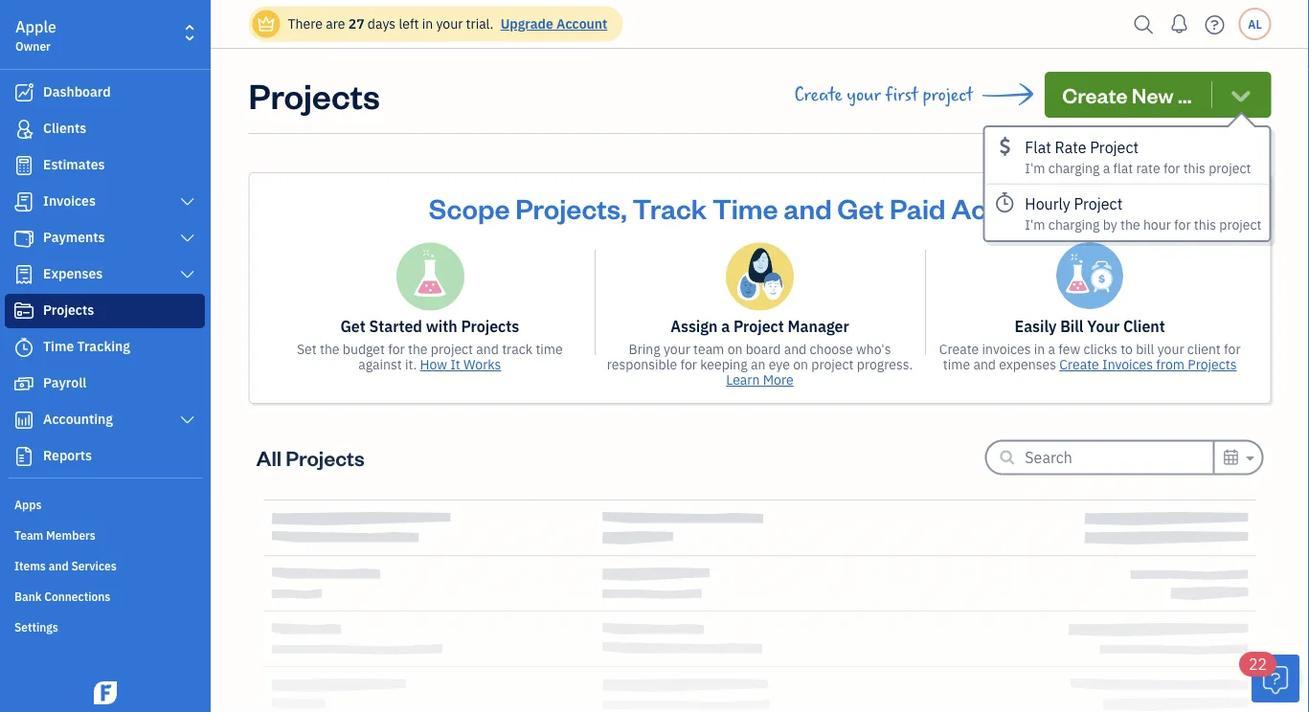 Task type: vqa. For each thing, say whether or not it's contained in the screenshot.
dashboard link
yes



Task type: locate. For each thing, give the bounding box(es) containing it.
this right rate
[[1183, 159, 1205, 177]]

1 vertical spatial i'm
[[1025, 216, 1045, 234]]

responsible
[[607, 356, 677, 373]]

notifications image
[[1164, 5, 1195, 43]]

charging down rate at the right top of the page
[[1048, 159, 1100, 177]]

for right hour
[[1174, 216, 1191, 234]]

0 vertical spatial invoices
[[43, 192, 96, 210]]

a left few
[[1048, 340, 1055, 358]]

1 vertical spatial a
[[721, 316, 730, 337]]

rate
[[1055, 137, 1086, 157]]

i'm down hourly
[[1025, 216, 1045, 234]]

charging inside hourly project i'm charging by the hour for this project
[[1048, 216, 1100, 234]]

projects up track
[[461, 316, 519, 337]]

this right hour
[[1194, 216, 1216, 234]]

get up budget
[[340, 316, 366, 337]]

2 chevron large down image from the top
[[179, 413, 196, 428]]

1 vertical spatial this
[[1194, 216, 1216, 234]]

0 vertical spatial chevron large down image
[[179, 231, 196, 246]]

1 horizontal spatial in
[[1034, 340, 1045, 358]]

get left 'paid' on the top
[[837, 190, 884, 226]]

get started with projects
[[340, 316, 519, 337]]

reports
[[43, 447, 92, 464]]

the right set
[[320, 340, 340, 358]]

payroll
[[43, 374, 86, 392]]

for left keeping
[[680, 356, 697, 373]]

1 vertical spatial get
[[340, 316, 366, 337]]

projects down there
[[248, 72, 380, 117]]

a inside create invoices in a few clicks to bill your client for time and expenses
[[1048, 340, 1055, 358]]

and
[[784, 190, 832, 226], [476, 340, 499, 358], [784, 340, 807, 358], [973, 356, 996, 373], [49, 558, 69, 574]]

chevron large down image up expenses link
[[179, 231, 196, 246]]

board
[[746, 340, 781, 358]]

2 vertical spatial project
[[733, 316, 784, 337]]

1 horizontal spatial invoices
[[1102, 356, 1153, 373]]

create new … button
[[1045, 72, 1271, 118]]

1 vertical spatial chevron large down image
[[179, 267, 196, 282]]

1 horizontal spatial on
[[793, 356, 808, 373]]

project right first
[[923, 84, 973, 105]]

create for create your first project
[[794, 84, 842, 105]]

time up 'assign a project manager' image
[[712, 190, 778, 226]]

clients
[[43, 119, 86, 137]]

chevron large down image inside the payments link
[[179, 231, 196, 246]]

and right items
[[49, 558, 69, 574]]

project inside hourly project i'm charging by the hour for this project
[[1219, 216, 1262, 234]]

chevron large down image down the payments link
[[179, 267, 196, 282]]

services
[[71, 558, 117, 574]]

the right by
[[1120, 216, 1140, 234]]

2 i'm from the top
[[1025, 216, 1045, 234]]

1 vertical spatial time
[[43, 338, 74, 355]]

0 vertical spatial time
[[712, 190, 778, 226]]

on right team
[[727, 340, 743, 358]]

project inside set the budget for the project and track time against it.
[[431, 340, 473, 358]]

1 chevron large down image from the top
[[179, 194, 196, 210]]

on
[[727, 340, 743, 358], [793, 356, 808, 373]]

chevron large down image for invoices
[[179, 194, 196, 210]]

bring
[[629, 340, 660, 358]]

a up team
[[721, 316, 730, 337]]

time tracking
[[43, 338, 130, 355]]

easily bill your client
[[1015, 316, 1165, 337]]

2 horizontal spatial the
[[1120, 216, 1140, 234]]

in right "left"
[[422, 15, 433, 33]]

bank connections
[[14, 589, 110, 604]]

22
[[1249, 655, 1267, 675]]

1 charging from the top
[[1048, 159, 1100, 177]]

time right timer image
[[43, 338, 74, 355]]

22 button
[[1239, 652, 1299, 703]]

your down assign
[[664, 340, 690, 358]]

expenses
[[999, 356, 1056, 373]]

your
[[436, 15, 463, 33], [847, 84, 881, 105], [664, 340, 690, 358], [1157, 340, 1184, 358]]

project up by
[[1074, 194, 1123, 214]]

for left it.
[[388, 340, 405, 358]]

create your first project
[[794, 84, 973, 105]]

and left expenses
[[973, 356, 996, 373]]

more
[[763, 371, 794, 389]]

0 vertical spatial chevron large down image
[[179, 194, 196, 210]]

go to help image
[[1199, 10, 1230, 39]]

hourly project i'm charging by the hour for this project
[[1025, 194, 1262, 234]]

progress.
[[857, 356, 913, 373]]

this inside hourly project i'm charging by the hour for this project
[[1194, 216, 1216, 234]]

i'm down flat
[[1025, 159, 1045, 177]]

timer image
[[12, 338, 35, 357]]

create
[[1062, 81, 1128, 108], [794, 84, 842, 105], [939, 340, 979, 358], [1059, 356, 1099, 373]]

chevron large down image
[[179, 194, 196, 210], [179, 267, 196, 282]]

bill
[[1060, 316, 1084, 337]]

search image
[[1129, 10, 1159, 39]]

this
[[1183, 159, 1205, 177], [1194, 216, 1216, 234]]

accounting
[[43, 410, 113, 428]]

i'm
[[1025, 159, 1045, 177], [1025, 216, 1045, 234]]

1 horizontal spatial a
[[1048, 340, 1055, 358]]

set the budget for the project and track time against it.
[[297, 340, 563, 373]]

a inside the flat rate project i'm charging a flat rate for this project
[[1103, 159, 1110, 177]]

calendar image
[[1222, 446, 1240, 469]]

chevron large down image
[[179, 231, 196, 246], [179, 413, 196, 428]]

and left track
[[476, 340, 499, 358]]

project up close icon
[[1209, 159, 1251, 177]]

project up board
[[733, 316, 784, 337]]

expense image
[[12, 265, 35, 284]]

track
[[633, 190, 707, 226]]

i'm inside hourly project i'm charging by the hour for this project
[[1025, 216, 1045, 234]]

payments link
[[5, 221, 205, 256]]

time
[[536, 340, 563, 358], [943, 356, 970, 373]]

charging down hourly
[[1048, 216, 1100, 234]]

chevron large down image for payments
[[179, 231, 196, 246]]

0 vertical spatial a
[[1103, 159, 1110, 177]]

learn
[[726, 371, 760, 389]]

a
[[1103, 159, 1110, 177], [721, 316, 730, 337], [1048, 340, 1055, 358]]

2 chevron large down image from the top
[[179, 267, 196, 282]]

chevron large down image up reports link
[[179, 413, 196, 428]]

invoices inside invoices "link"
[[43, 192, 96, 210]]

0 vertical spatial charging
[[1048, 159, 1100, 177]]

…
[[1178, 81, 1192, 108]]

time left invoices
[[943, 356, 970, 373]]

your right the bill
[[1157, 340, 1184, 358]]

freshbooks image
[[90, 682, 121, 705]]

assign a project manager bring your team on board and choose who's responsible for keeping an eye on project progress. learn more
[[607, 316, 913, 389]]

1 vertical spatial charging
[[1048, 216, 1100, 234]]

1 vertical spatial invoices
[[1102, 356, 1153, 373]]

project inside assign a project manager bring your team on board and choose who's responsible for keeping an eye on project progress. learn more
[[733, 316, 784, 337]]

0 vertical spatial project
[[1090, 137, 1139, 157]]

projects down expenses
[[43, 301, 94, 319]]

project down "manager"
[[811, 356, 854, 373]]

project
[[1090, 137, 1139, 157], [1074, 194, 1123, 214], [733, 316, 784, 337]]

payroll link
[[5, 367, 205, 401]]

a left flat
[[1103, 159, 1110, 177]]

charging inside the flat rate project i'm charging a flat rate for this project
[[1048, 159, 1100, 177]]

and inside assign a project manager bring your team on board and choose who's responsible for keeping an eye on project progress. learn more
[[784, 340, 807, 358]]

in down easily
[[1034, 340, 1045, 358]]

team
[[693, 340, 724, 358]]

assign
[[671, 316, 718, 337]]

on right eye
[[793, 356, 808, 373]]

for right client
[[1224, 340, 1241, 358]]

your inside create invoices in a few clicks to bill your client for time and expenses
[[1157, 340, 1184, 358]]

0 horizontal spatial a
[[721, 316, 730, 337]]

from
[[1156, 356, 1185, 373]]

by
[[1103, 216, 1117, 234]]

expenses link
[[5, 258, 205, 292]]

create left invoices
[[939, 340, 979, 358]]

2 charging from the top
[[1048, 216, 1100, 234]]

1 vertical spatial in
[[1034, 340, 1045, 358]]

0 horizontal spatial time
[[536, 340, 563, 358]]

0 horizontal spatial time
[[43, 338, 74, 355]]

1 horizontal spatial time
[[943, 356, 970, 373]]

1 chevron large down image from the top
[[179, 231, 196, 246]]

project
[[923, 84, 973, 105], [1209, 159, 1251, 177], [1219, 216, 1262, 234], [431, 340, 473, 358], [811, 356, 854, 373]]

expenses
[[43, 265, 103, 282]]

get
[[837, 190, 884, 226], [340, 316, 366, 337]]

chevron large down image down estimates "link"
[[179, 194, 196, 210]]

client
[[1187, 340, 1221, 358]]

connections
[[44, 589, 110, 604]]

project inside assign a project manager bring your team on board and choose who's responsible for keeping an eye on project progress. learn more
[[811, 356, 854, 373]]

projects right all
[[286, 444, 365, 471]]

create up rate at the right top of the page
[[1062, 81, 1128, 108]]

to
[[1121, 340, 1133, 358]]

project up flat
[[1090, 137, 1139, 157]]

1 i'm from the top
[[1025, 159, 1045, 177]]

0 horizontal spatial in
[[422, 15, 433, 33]]

create inside create invoices in a few clicks to bill your client for time and expenses
[[939, 340, 979, 358]]

resource center badge image
[[1252, 655, 1299, 703]]

create invoices from projects
[[1059, 356, 1237, 373]]

for right rate
[[1163, 159, 1180, 177]]

and right board
[[784, 340, 807, 358]]

hourly
[[1025, 194, 1070, 214]]

for inside set the budget for the project and track time against it.
[[388, 340, 405, 358]]

items and services
[[14, 558, 117, 574]]

0 vertical spatial get
[[837, 190, 884, 226]]

project for manager
[[733, 316, 784, 337]]

and inside main element
[[49, 558, 69, 574]]

chevron large down image inside accounting link
[[179, 413, 196, 428]]

create left first
[[794, 84, 842, 105]]

2 vertical spatial a
[[1048, 340, 1055, 358]]

create down bill
[[1059, 356, 1099, 373]]

a inside assign a project manager bring your team on board and choose who's responsible for keeping an eye on project progress. learn more
[[721, 316, 730, 337]]

2 horizontal spatial a
[[1103, 159, 1110, 177]]

bank
[[14, 589, 42, 604]]

your
[[1087, 316, 1120, 337]]

project down with
[[431, 340, 473, 358]]

scope projects, track time and get paid accurately
[[429, 190, 1091, 226]]

1 vertical spatial chevron large down image
[[179, 413, 196, 428]]

payments
[[43, 228, 105, 246]]

with
[[426, 316, 457, 337]]

project down close icon
[[1219, 216, 1262, 234]]

crown image
[[256, 14, 276, 34]]

create inside dropdown button
[[1062, 81, 1128, 108]]

projects right from
[[1188, 356, 1237, 373]]

in inside create invoices in a few clicks to bill your client for time and expenses
[[1034, 340, 1045, 358]]

money image
[[12, 374, 35, 394]]

keeping
[[700, 356, 748, 373]]

your inside assign a project manager bring your team on board and choose who's responsible for keeping an eye on project progress. learn more
[[664, 340, 690, 358]]

works
[[464, 356, 501, 373]]

the down get started with projects
[[408, 340, 428, 358]]

time right track
[[536, 340, 563, 358]]

for
[[1163, 159, 1180, 177], [1174, 216, 1191, 234], [388, 340, 405, 358], [1224, 340, 1241, 358], [680, 356, 697, 373]]

1 vertical spatial project
[[1074, 194, 1123, 214]]

0 vertical spatial i'm
[[1025, 159, 1045, 177]]

project inside the flat rate project i'm charging a flat rate for this project
[[1090, 137, 1139, 157]]

0 horizontal spatial invoices
[[43, 192, 96, 210]]

invoices
[[43, 192, 96, 210], [1102, 356, 1153, 373]]

0 vertical spatial this
[[1183, 159, 1205, 177]]



Task type: describe. For each thing, give the bounding box(es) containing it.
for inside assign a project manager bring your team on board and choose who's responsible for keeping an eye on project progress. learn more
[[680, 356, 697, 373]]

settings
[[14, 620, 58, 635]]

your left first
[[847, 84, 881, 105]]

team
[[14, 528, 43, 543]]

account
[[556, 15, 607, 33]]

get started with projects image
[[395, 242, 464, 311]]

0 horizontal spatial the
[[320, 340, 340, 358]]

and inside set the budget for the project and track time against it.
[[476, 340, 499, 358]]

client image
[[12, 120, 35, 139]]

invoice image
[[12, 192, 35, 212]]

trial.
[[466, 15, 494, 33]]

few
[[1058, 340, 1080, 358]]

chart image
[[12, 411, 35, 430]]

dashboard image
[[12, 83, 35, 102]]

projects inside main element
[[43, 301, 94, 319]]

flat
[[1025, 137, 1051, 157]]

1 horizontal spatial time
[[712, 190, 778, 226]]

team members
[[14, 528, 96, 543]]

against
[[358, 356, 402, 373]]

hour
[[1143, 216, 1171, 234]]

chevrondown image
[[1228, 81, 1254, 108]]

payment image
[[12, 229, 35, 248]]

apps link
[[5, 489, 205, 518]]

there are 27 days left in your trial. upgrade account
[[288, 15, 607, 33]]

projects link
[[5, 294, 205, 328]]

items
[[14, 558, 46, 574]]

create new …
[[1062, 81, 1192, 108]]

project for i'm
[[1090, 137, 1139, 157]]

estimate image
[[12, 156, 35, 175]]

all
[[256, 444, 282, 471]]

manager
[[788, 316, 849, 337]]

apple
[[15, 17, 56, 37]]

new
[[1132, 81, 1174, 108]]

items and services link
[[5, 551, 205, 579]]

rate
[[1136, 159, 1160, 177]]

accurately
[[951, 190, 1091, 226]]

time inside set the budget for the project and track time against it.
[[536, 340, 563, 358]]

i'm inside the flat rate project i'm charging a flat rate for this project
[[1025, 159, 1045, 177]]

bank connections link
[[5, 581, 205, 610]]

chevron large down image for expenses
[[179, 267, 196, 282]]

set
[[297, 340, 317, 358]]

clients link
[[5, 112, 205, 147]]

owner
[[15, 38, 51, 54]]

project inside hourly project i'm charging by the hour for this project
[[1074, 194, 1123, 214]]

time tracking link
[[5, 330, 205, 365]]

this inside the flat rate project i'm charging a flat rate for this project
[[1183, 159, 1205, 177]]

al
[[1248, 16, 1262, 32]]

al button
[[1239, 8, 1271, 40]]

caretdown image
[[1243, 447, 1254, 470]]

there
[[288, 15, 323, 33]]

started
[[369, 316, 422, 337]]

close image
[[1236, 186, 1258, 208]]

client
[[1123, 316, 1165, 337]]

report image
[[12, 447, 35, 466]]

Search text field
[[1025, 442, 1213, 473]]

chevron large down image for accounting
[[179, 413, 196, 428]]

27
[[348, 15, 364, 33]]

apps
[[14, 497, 42, 512]]

are
[[326, 15, 345, 33]]

estimates
[[43, 156, 105, 173]]

time inside create invoices in a few clicks to bill your client for time and expenses
[[943, 356, 970, 373]]

it.
[[405, 356, 417, 373]]

flat
[[1113, 159, 1133, 177]]

0 horizontal spatial get
[[340, 316, 366, 337]]

and up 'assign a project manager' image
[[784, 190, 832, 226]]

choose
[[810, 340, 853, 358]]

budget
[[343, 340, 385, 358]]

dashboard
[[43, 83, 111, 101]]

how it works
[[420, 356, 501, 373]]

and inside create invoices in a few clicks to bill your client for time and expenses
[[973, 356, 996, 373]]

the inside hourly project i'm charging by the hour for this project
[[1120, 216, 1140, 234]]

0 horizontal spatial on
[[727, 340, 743, 358]]

create for create invoices from projects
[[1059, 356, 1099, 373]]

for inside create invoices in a few clicks to bill your client for time and expenses
[[1224, 340, 1241, 358]]

reports link
[[5, 440, 205, 474]]

project image
[[12, 302, 35, 321]]

create for create invoices in a few clicks to bill your client for time and expenses
[[939, 340, 979, 358]]

create invoices in a few clicks to bill your client for time and expenses
[[939, 340, 1241, 373]]

apple owner
[[15, 17, 56, 54]]

invoices
[[982, 340, 1031, 358]]

all projects
[[256, 444, 365, 471]]

upgrade
[[501, 15, 553, 33]]

tracking
[[77, 338, 130, 355]]

create for create new …
[[1062, 81, 1128, 108]]

upgrade account link
[[497, 15, 607, 33]]

paid
[[890, 190, 946, 226]]

it
[[450, 356, 460, 373]]

first
[[885, 84, 918, 105]]

team members link
[[5, 520, 205, 549]]

who's
[[856, 340, 891, 358]]

track
[[502, 340, 533, 358]]

invoices link
[[5, 185, 205, 219]]

eye
[[769, 356, 790, 373]]

main element
[[0, 0, 259, 712]]

easily bill your client image
[[1056, 242, 1123, 309]]

project inside the flat rate project i'm charging a flat rate for this project
[[1209, 159, 1251, 177]]

flat rate project i'm charging a flat rate for this project
[[1025, 137, 1251, 177]]

scope
[[429, 190, 510, 226]]

your left trial.
[[436, 15, 463, 33]]

1 horizontal spatial the
[[408, 340, 428, 358]]

clicks
[[1084, 340, 1117, 358]]

for inside hourly project i'm charging by the hour for this project
[[1174, 216, 1191, 234]]

0 vertical spatial in
[[422, 15, 433, 33]]

easily
[[1015, 316, 1057, 337]]

settings link
[[5, 612, 205, 641]]

accounting link
[[5, 403, 205, 438]]

assign a project manager image
[[726, 242, 794, 311]]

time inside time tracking link
[[43, 338, 74, 355]]

estimates link
[[5, 148, 205, 183]]

for inside the flat rate project i'm charging a flat rate for this project
[[1163, 159, 1180, 177]]

how
[[420, 356, 447, 373]]

members
[[46, 528, 96, 543]]

1 horizontal spatial get
[[837, 190, 884, 226]]

an
[[751, 356, 766, 373]]



